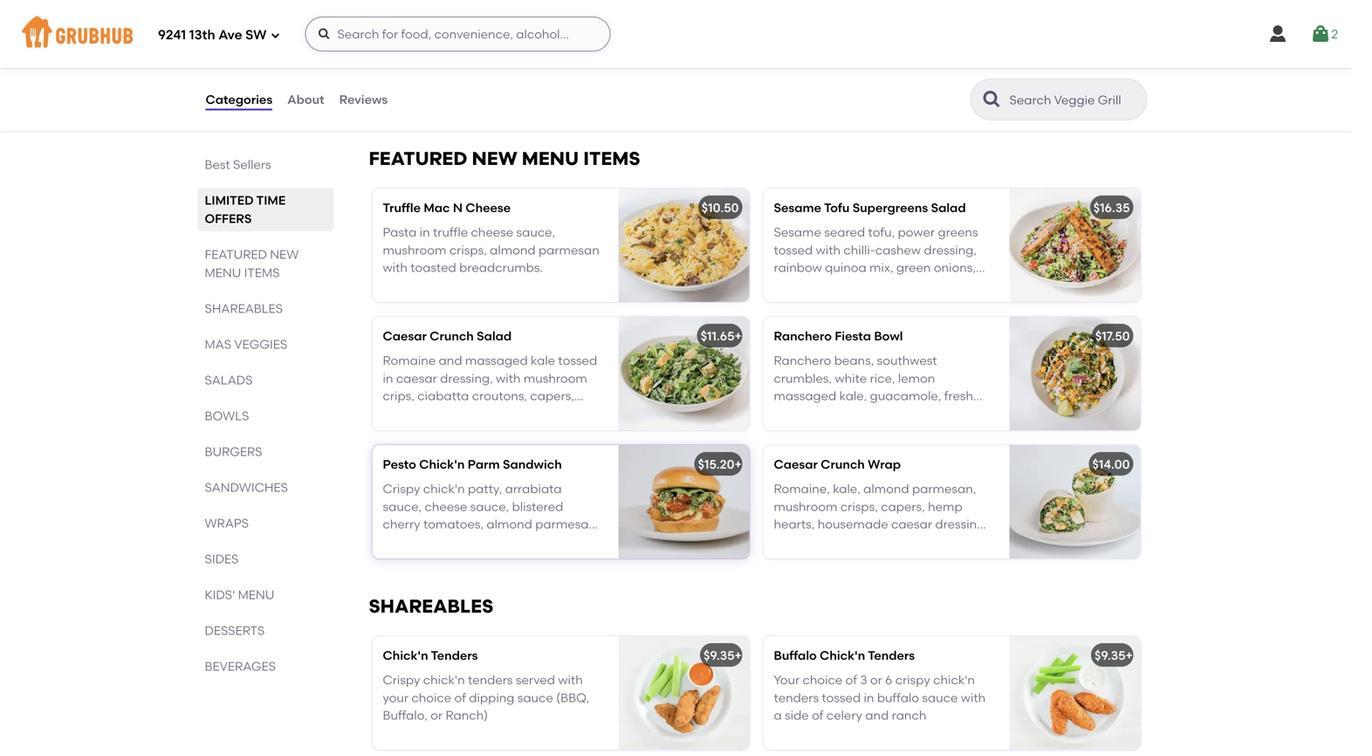 Task type: vqa. For each thing, say whether or not it's contained in the screenshot.
dressing, inside the Romaine and massaged kale tossed in caesar dressing, with mushroom crips, ciabatta croutons, capers, almond parmesan and hemp hearts, (Add Crispy Chick'n $3.95).
yes



Task type: locate. For each thing, give the bounding box(es) containing it.
parmesan, inside the crispy chick'n patty, arrabiata sauce, cheese sauce, blistered cherry tomatoes, almond parmesan, basil, basil pesto spread,  on a brioche bun.
[[535, 517, 599, 532]]

1 horizontal spatial on
[[563, 87, 578, 102]]

turk'y down seared
[[407, 51, 440, 66]]

0 horizontal spatial a
[[549, 535, 557, 550]]

tossed inside "romaine and massaged kale tossed in caesar dressing, with mushroom crips, ciabatta croutons, capers, almond parmesan and hemp hearts, (add crispy chick'n $3.95)."
[[558, 353, 597, 368]]

1 vertical spatial turk'y
[[407, 51, 440, 66]]

on inside the crispy chick'n patty, arrabiata sauce, cheese sauce, blistered cherry tomatoes, almond parmesan, basil, basil pesto spread,  on a brioche bun.
[[531, 535, 546, 550]]

1 vertical spatial capers,
[[881, 499, 925, 514]]

crips,
[[383, 389, 415, 404]]

2 horizontal spatial mushroom
[[774, 499, 838, 514]]

ranchero fiesta bowl
[[774, 329, 903, 343]]

with down pasta
[[383, 260, 408, 275]]

salad up greens
[[931, 200, 966, 215]]

capers, up "steak" on the bottom
[[881, 499, 925, 514]]

0 horizontal spatial crisps,
[[449, 243, 487, 258]]

parmesan, up dressing
[[912, 482, 976, 496]]

tenders up dipping
[[468, 673, 513, 688]]

seeds.
[[867, 278, 904, 293]]

sesame left the tofu
[[774, 200, 822, 215]]

sesame up rainbow
[[774, 225, 821, 240]]

turk'y
[[383, 9, 418, 24], [407, 51, 440, 66]]

ranchero
[[774, 329, 832, 343]]

$14.00
[[1093, 457, 1130, 472]]

parmesan, inside romaine, kale, almond parmesan, mushroom crisps, capers, hemp hearts, housemade caesar dressing (choice beyond steak or crispy chick'n)
[[912, 482, 976, 496]]

featured new menu items down bread
[[369, 147, 640, 170]]

crispy down dressing
[[920, 535, 958, 550]]

0 horizontal spatial tossed
[[558, 353, 597, 368]]

1 horizontal spatial items
[[583, 147, 640, 170]]

1 vertical spatial mushroom
[[524, 371, 587, 386]]

1 horizontal spatial $9.35
[[1095, 648, 1126, 663]]

1 horizontal spatial hearts,
[[774, 517, 815, 532]]

burgers tab
[[205, 443, 327, 461]]

with right buffalo
[[961, 691, 986, 705]]

with up the "turkey"
[[443, 51, 468, 66]]

crunch
[[430, 329, 474, 343], [821, 457, 865, 472]]

tenders up crispy chick'n tenders served with your choice of dipping sauce (bbq, buffalo, or ranch)
[[431, 648, 478, 663]]

chick'n tenders image
[[619, 636, 750, 750]]

shareables down bun.
[[369, 595, 493, 618]]

or inside romaine, kale, almond parmesan, mushroom crisps, capers, hemp hearts, housemade caesar dressing (choice beyond steak or crispy chick'n)
[[905, 535, 917, 550]]

svg image
[[317, 27, 331, 41], [270, 30, 281, 41], [1108, 78, 1128, 99]]

with inside your choice of 3 or 6 crispy chick'n tenders tossed in buffalo sauce with a side of celery and ranch
[[961, 691, 986, 705]]

mushroom inside "romaine and massaged kale tossed in caesar dressing, with mushroom crips, ciabatta croutons, capers, almond parmesan and hemp hearts, (add crispy chick'n $3.95)."
[[524, 371, 587, 386]]

1 horizontal spatial featured
[[369, 147, 467, 170]]

and inside your choice of 3 or 6 crispy chick'n tenders tossed in buffalo sauce with a side of celery and ranch
[[866, 708, 889, 723]]

pasta in truffle cheese sauce, mushroom crisps, almond parmesan with toasted breadcrumbs.
[[383, 225, 600, 275]]

2 horizontal spatial sauce,
[[516, 225, 555, 240]]

cheese up tomatoes,
[[425, 499, 467, 514]]

choice up "buffalo,"
[[412, 691, 452, 705]]

chick'n right crispy
[[933, 673, 975, 688]]

1 horizontal spatial mushroom
[[524, 371, 587, 386]]

1 horizontal spatial choice
[[803, 673, 843, 688]]

or left ranch)
[[431, 708, 443, 723]]

your
[[383, 691, 409, 705]]

$15.20 +
[[698, 457, 742, 472]]

1 horizontal spatial shareables
[[369, 595, 493, 618]]

$9.35 for crispy chick'n tenders served with your choice of dipping sauce (bbq, buffalo, or ranch)
[[704, 648, 735, 663]]

1 vertical spatial caesar
[[891, 517, 932, 532]]

1 horizontal spatial dressing,
[[924, 243, 977, 258]]

0 vertical spatial hearts,
[[559, 406, 600, 421]]

1 horizontal spatial sauce
[[922, 691, 958, 705]]

sw
[[245, 27, 267, 43]]

sauce,
[[516, 225, 555, 240], [383, 499, 422, 514], [470, 499, 509, 514]]

0 horizontal spatial hemp
[[522, 406, 556, 421]]

sauce inside your choice of 3 or 6 crispy chick'n tenders tossed in buffalo sauce with a side of celery and ranch
[[922, 691, 958, 705]]

shareables up mas veggies
[[205, 301, 283, 316]]

1 vertical spatial items
[[244, 265, 280, 280]]

kids' menu
[[205, 588, 274, 602]]

cranberry down gravy,
[[455, 87, 513, 102]]

of right mix
[[851, 34, 863, 49]]

a down the blistered
[[549, 535, 557, 550]]

sesame inside sesame seared tofu, power greens tossed with chilli-cashew dressing, rainbow quinoa mix, green onions, tuxedo sesame seeds.
[[774, 225, 821, 240]]

pesto chick'n parm sandwich
[[383, 457, 562, 472]]

in inside pasta in truffle cheese sauce, mushroom crisps, almond parmesan with toasted breadcrumbs.
[[420, 225, 430, 240]]

1 horizontal spatial tenders
[[868, 648, 915, 663]]

buffalo
[[774, 648, 817, 663]]

2 vertical spatial in
[[864, 691, 874, 705]]

0 vertical spatial caesar
[[396, 371, 437, 386]]

1 vertical spatial featured
[[205, 247, 267, 262]]

categories
[[206, 92, 273, 107]]

crispy inside "romaine and massaged kale tossed in caesar dressing, with mushroom crips, ciabatta croutons, capers, almond parmesan and hemp hearts, (add crispy chick'n $3.95)."
[[415, 424, 452, 439]]

chilli-
[[844, 243, 876, 258]]

1 vertical spatial crunch
[[821, 457, 865, 472]]

celery,
[[907, 69, 945, 84]]

capers, down kale
[[530, 389, 574, 404]]

turk'y cranwich
[[383, 9, 479, 24]]

1 horizontal spatial caesar
[[774, 457, 818, 472]]

or right 3
[[870, 673, 883, 688]]

of up ranch)
[[454, 691, 466, 705]]

0 horizontal spatial tenders
[[468, 673, 513, 688]]

greens
[[938, 225, 978, 240]]

pesto chick'n parm sandwich image
[[619, 445, 750, 559]]

sauce down crispy
[[922, 691, 958, 705]]

sauce, for cherry
[[383, 499, 422, 514]]

onions, down greens
[[934, 260, 976, 275]]

1 vertical spatial parmesan
[[432, 406, 493, 421]]

in down 3
[[864, 691, 874, 705]]

celery
[[827, 708, 863, 723]]

1 horizontal spatial $9.35 +
[[1095, 648, 1133, 663]]

0 vertical spatial featured new menu items
[[369, 147, 640, 170]]

hearty
[[786, 34, 824, 49]]

1 horizontal spatial parmesan
[[539, 243, 600, 258]]

0 horizontal spatial svg image
[[1268, 24, 1289, 45]]

choice
[[803, 673, 843, 688], [412, 691, 452, 705]]

0 horizontal spatial hearts,
[[559, 406, 600, 421]]

featured new menu items up shareables "tab"
[[205, 247, 299, 280]]

of left 3
[[846, 673, 857, 688]]

your
[[774, 673, 800, 688]]

dressing, inside "romaine and massaged kale tossed in caesar dressing, with mushroom crips, ciabatta croutons, capers, almond parmesan and hemp hearts, (add crispy chick'n $3.95)."
[[440, 371, 493, 386]]

1 sesame from the top
[[774, 200, 822, 215]]

russet
[[850, 51, 885, 66]]

gravy,
[[477, 69, 513, 84]]

9241
[[158, 27, 186, 43]]

tenders inside crispy chick'n tenders served with your choice of dipping sauce (bbq, buffalo, or ranch)
[[468, 673, 513, 688]]

crispy inside the crispy chick'n patty, arrabiata sauce, cheese sauce, blistered cherry tomatoes, almond parmesan, basil, basil pesto spread,  on a brioche bun.
[[383, 482, 420, 496]]

beverages
[[205, 659, 276, 674]]

veggies
[[234, 337, 287, 352]]

0 vertical spatial parmesan,
[[912, 482, 976, 496]]

1 vertical spatial new
[[270, 247, 299, 262]]

onions, inside a hearty mix of tempeh, fable mushrooms, russet potatoes, carrots, yellow onions, celery, rosemary, and thyme
[[862, 69, 904, 84]]

featured down offers
[[205, 247, 267, 262]]

0 vertical spatial caesar
[[383, 329, 427, 343]]

truffle mac n cheese image
[[619, 188, 750, 302]]

0 vertical spatial capers,
[[530, 389, 574, 404]]

seared
[[824, 225, 865, 240]]

and down yellow at right
[[835, 87, 859, 102]]

crisps,
[[449, 243, 487, 258], [841, 499, 878, 514]]

sauce, up 'cherry' at the bottom left
[[383, 499, 422, 514]]

2 horizontal spatial svg image
[[1108, 78, 1128, 99]]

menu down offers
[[205, 265, 241, 280]]

0 vertical spatial mushroom
[[383, 243, 447, 258]]

1 vertical spatial sesame
[[774, 225, 821, 240]]

chick'n up tomatoes,
[[423, 482, 465, 496]]

and
[[516, 69, 540, 84], [835, 87, 859, 102], [439, 353, 462, 368], [495, 406, 519, 421], [866, 708, 889, 723]]

mushroom inside romaine, kale, almond parmesan, mushroom crisps, capers, hemp hearts, housemade caesar dressing (choice beyond steak or crispy chick'n)
[[774, 499, 838, 514]]

1 tenders from the left
[[431, 648, 478, 663]]

kale
[[531, 353, 555, 368]]

mushroom down romaine,
[[774, 499, 838, 514]]

1 vertical spatial caesar
[[774, 457, 818, 472]]

0 vertical spatial sesame
[[774, 200, 822, 215]]

9241 13th ave sw
[[158, 27, 267, 43]]

crispy up your at the left bottom of the page
[[383, 673, 420, 688]]

1 vertical spatial choice
[[412, 691, 452, 705]]

0 vertical spatial a
[[549, 535, 557, 550]]

sauce down served
[[518, 691, 553, 705]]

stuffing
[[516, 87, 560, 102]]

dressing, down greens
[[924, 243, 977, 258]]

a left side
[[774, 708, 782, 723]]

1 $9.35 from the left
[[704, 648, 735, 663]]

menu right kids'
[[238, 588, 274, 602]]

caesar inside romaine, kale, almond parmesan, mushroom crisps, capers, hemp hearts, housemade caesar dressing (choice beyond steak or crispy chick'n)
[[891, 517, 932, 532]]

a
[[549, 535, 557, 550], [774, 708, 782, 723]]

crisps, inside romaine, kale, almond parmesan, mushroom crisps, capers, hemp hearts, housemade caesar dressing (choice beyond steak or crispy chick'n)
[[841, 499, 878, 514]]

and up stuffing
[[516, 69, 540, 84]]

0 horizontal spatial cheese
[[425, 499, 467, 514]]

2 sesame from the top
[[774, 225, 821, 240]]

quinoa
[[825, 260, 867, 275]]

prime
[[428, 34, 463, 49]]

choice inside crispy chick'n tenders served with your choice of dipping sauce (bbq, buffalo, or ranch)
[[412, 691, 452, 705]]

dressing,
[[924, 243, 977, 258], [440, 371, 493, 386]]

hemp
[[522, 406, 556, 421], [928, 499, 963, 514]]

with down seared on the right of page
[[816, 243, 841, 258]]

hemp up dressing
[[928, 499, 963, 514]]

0 vertical spatial crunch
[[430, 329, 474, 343]]

crisps, up housemade at the bottom of the page
[[841, 499, 878, 514]]

parmesan up breadcrumbs.
[[539, 243, 600, 258]]

rainbow
[[774, 260, 822, 275]]

$9.35 + for crispy chick'n tenders served with your choice of dipping sauce (bbq, buffalo, or ranch)
[[704, 648, 742, 663]]

new down bread
[[472, 147, 517, 170]]

or
[[905, 535, 917, 550], [870, 673, 883, 688], [431, 708, 443, 723]]

tossed right kale
[[558, 353, 597, 368]]

chick'n inside the crispy chick'n patty, arrabiata sauce, cheese sauce, blistered cherry tomatoes, almond parmesan, basil, basil pesto spread,  on a brioche bun.
[[423, 482, 465, 496]]

shareables
[[205, 301, 283, 316], [369, 595, 493, 618]]

2 horizontal spatial or
[[905, 535, 917, 550]]

1 vertical spatial on
[[531, 535, 546, 550]]

sauce, inside pasta in truffle cheese sauce, mushroom crisps, almond parmesan with toasted breadcrumbs.
[[516, 225, 555, 240]]

or right "steak" on the bottom
[[905, 535, 917, 550]]

and down buffalo
[[866, 708, 889, 723]]

1 vertical spatial salad
[[477, 329, 512, 343]]

$9.35 +
[[704, 648, 742, 663], [1095, 648, 1133, 663]]

chick'n for choice
[[423, 673, 465, 688]]

tossed up celery
[[822, 691, 861, 705]]

6
[[885, 673, 893, 688]]

crisps, down truffle
[[449, 243, 487, 258]]

2 svg image from the left
[[1311, 24, 1332, 45]]

0 vertical spatial menu
[[522, 147, 579, 170]]

0 vertical spatial shareables
[[205, 301, 283, 316]]

featured inside featured new menu items
[[205, 247, 267, 262]]

crunch up kale,
[[821, 457, 865, 472]]

cheese down the cheese
[[471, 225, 514, 240]]

caesar up the romaine
[[383, 329, 427, 343]]

0 horizontal spatial sauce
[[518, 691, 553, 705]]

items inside featured new menu items
[[244, 265, 280, 280]]

hearts, up sandwich
[[559, 406, 600, 421]]

on right stuffing
[[563, 87, 578, 102]]

0 horizontal spatial sauce,
[[383, 499, 422, 514]]

0 horizontal spatial parmesan
[[432, 406, 493, 421]]

buffalo chick'n tenders image
[[1010, 636, 1141, 750]]

tossed inside your choice of 3 or 6 crispy chick'n tenders tossed in buffalo sauce with a side of celery and ranch
[[822, 691, 861, 705]]

1 vertical spatial in
[[383, 371, 393, 386]]

almond down crips, in the bottom of the page
[[383, 406, 429, 421]]

tenders up 6
[[868, 648, 915, 663]]

0 horizontal spatial in
[[383, 371, 393, 386]]

1 horizontal spatial svg image
[[1311, 24, 1332, 45]]

hearts, up (choice
[[774, 517, 815, 532]]

crispy down pesto
[[383, 482, 420, 496]]

0 horizontal spatial items
[[244, 265, 280, 280]]

Search for food, convenience, alcohol... search field
[[305, 17, 611, 52]]

2 sauce from the left
[[922, 691, 958, 705]]

0 vertical spatial hemp
[[522, 406, 556, 421]]

0 vertical spatial on
[[563, 87, 578, 102]]

0 horizontal spatial crunch
[[430, 329, 474, 343]]

featured down grilled
[[369, 147, 467, 170]]

caesar down the romaine
[[396, 371, 437, 386]]

menu down bread
[[522, 147, 579, 170]]

0 vertical spatial in
[[420, 225, 430, 240]]

0 horizontal spatial dressing,
[[440, 371, 493, 386]]

2 $9.35 from the left
[[1095, 648, 1126, 663]]

new down the limited time offers tab
[[270, 247, 299, 262]]

caesar up "steak" on the bottom
[[891, 517, 932, 532]]

sellers
[[233, 157, 271, 172]]

new
[[472, 147, 517, 170], [270, 247, 299, 262]]

sides
[[205, 552, 239, 567]]

1 horizontal spatial crunch
[[821, 457, 865, 472]]

breadcrumbs.
[[459, 260, 543, 275]]

chick'n inside crispy chick'n tenders served with your choice of dipping sauce (bbq, buffalo, or ranch)
[[423, 673, 465, 688]]

sauce, down patty,
[[470, 499, 509, 514]]

1 vertical spatial cranberry
[[455, 87, 513, 102]]

tossed up rainbow
[[774, 243, 813, 258]]

almond up spread,
[[487, 517, 532, 532]]

0 vertical spatial or
[[905, 535, 917, 550]]

tenders up side
[[774, 691, 819, 705]]

chick'n
[[423, 482, 465, 496], [423, 673, 465, 688], [933, 673, 975, 688]]

1 vertical spatial featured new menu items
[[205, 247, 299, 280]]

in right pasta
[[420, 225, 430, 240]]

2 $9.35 + from the left
[[1095, 648, 1133, 663]]

2 horizontal spatial in
[[864, 691, 874, 705]]

parm
[[468, 457, 500, 472]]

black
[[502, 34, 535, 49]]

onions, up 'thyme'
[[862, 69, 904, 84]]

kids' menu tab
[[205, 586, 327, 604]]

0 vertical spatial crisps,
[[449, 243, 487, 258]]

or inside crispy chick'n tenders served with your choice of dipping sauce (bbq, buffalo, or ranch)
[[431, 708, 443, 723]]

crispy right (add
[[415, 424, 452, 439]]

0 horizontal spatial mushroom
[[383, 243, 447, 258]]

dressing, up ciabatta at bottom left
[[440, 371, 493, 386]]

svg image
[[1268, 24, 1289, 45], [1311, 24, 1332, 45]]

with inside sesame seared tofu, power greens tossed with chilli-cashew dressing, rainbow quinoa mix, green onions, tuxedo sesame seeds.
[[816, 243, 841, 258]]

1 horizontal spatial sauce,
[[470, 499, 509, 514]]

turk'y up seared
[[383, 9, 418, 24]]

1 vertical spatial cheese
[[425, 499, 467, 514]]

cheese
[[466, 200, 511, 215]]

rosemary,
[[774, 87, 833, 102]]

on right spread,
[[531, 535, 546, 550]]

chick'n up your at the left bottom of the page
[[383, 648, 428, 663]]

chick'n up the pesto chick'n parm sandwich
[[455, 424, 500, 439]]

choice down buffalo chick'n tenders
[[803, 673, 843, 688]]

sauce, up breadcrumbs.
[[516, 225, 555, 240]]

mushroom down pasta
[[383, 243, 447, 258]]

dipping
[[469, 691, 515, 705]]

0 vertical spatial tenders
[[468, 673, 513, 688]]

limited time offers
[[205, 193, 286, 226]]

featured new menu items inside tab
[[205, 247, 299, 280]]

parmesan
[[539, 243, 600, 258], [432, 406, 493, 421]]

crunch up the romaine
[[430, 329, 474, 343]]

salad up massaged
[[477, 329, 512, 343]]

truffle
[[383, 200, 421, 215]]

parmesan, down the blistered
[[535, 517, 599, 532]]

0 vertical spatial dressing,
[[924, 243, 977, 258]]

0 horizontal spatial new
[[270, 247, 299, 262]]

0 horizontal spatial $9.35
[[704, 648, 735, 663]]

parmesan inside pasta in truffle cheese sauce, mushroom crisps, almond parmesan with toasted breadcrumbs.
[[539, 243, 600, 258]]

1 vertical spatial dressing,
[[440, 371, 493, 386]]

0 horizontal spatial svg image
[[270, 30, 281, 41]]

supergreens
[[853, 200, 928, 215]]

1 horizontal spatial new
[[472, 147, 517, 170]]

tenders
[[431, 648, 478, 663], [868, 648, 915, 663]]

0 vertical spatial cranberry
[[471, 51, 529, 66]]

2 vertical spatial mushroom
[[774, 499, 838, 514]]

buffalo
[[877, 691, 919, 705]]

2 vertical spatial or
[[431, 708, 443, 723]]

1 vertical spatial hemp
[[928, 499, 963, 514]]

on inside the seared prime roots black pepper koji turk'y with cranberry aioli, golden "turkey" gravy, and homemade cranberry stuffing on grilled sourdough bread
[[563, 87, 578, 102]]

1 sauce from the left
[[518, 691, 553, 705]]

sesame tofu supergreens salad
[[774, 200, 966, 215]]

of right side
[[812, 708, 824, 723]]

1 vertical spatial parmesan,
[[535, 517, 599, 532]]

desserts
[[205, 623, 265, 638]]

crispy
[[896, 673, 931, 688]]

tenders inside your choice of 3 or 6 crispy chick'n tenders tossed in buffalo sauce with a side of celery and ranch
[[774, 691, 819, 705]]

mushrooms,
[[774, 51, 847, 66]]

almond up breadcrumbs.
[[490, 243, 536, 258]]

Search Veggie Grill search field
[[1008, 92, 1142, 108]]

hemp up $3.95).
[[522, 406, 556, 421]]

1 horizontal spatial or
[[870, 673, 883, 688]]

parmesan down ciabatta at bottom left
[[432, 406, 493, 421]]

caesar crunch wrap image
[[1010, 445, 1141, 559]]

in up crips, in the bottom of the page
[[383, 371, 393, 386]]

main navigation navigation
[[0, 0, 1352, 68]]

0 horizontal spatial parmesan,
[[535, 517, 599, 532]]

chick'n down chick'n tenders
[[423, 673, 465, 688]]

tofu,
[[868, 225, 895, 240]]

chick'n
[[455, 424, 500, 439], [419, 457, 465, 472], [383, 648, 428, 663], [820, 648, 865, 663]]

cranberry up gravy,
[[471, 51, 529, 66]]

mushroom down kale
[[524, 371, 587, 386]]

almond down wrap
[[864, 482, 909, 496]]

caesar up romaine,
[[774, 457, 818, 472]]

wraps
[[205, 516, 249, 531]]

1 vertical spatial a
[[774, 708, 782, 723]]

13th
[[189, 27, 215, 43]]

almond inside "romaine and massaged kale tossed in caesar dressing, with mushroom crips, ciabatta croutons, capers, almond parmesan and hemp hearts, (add crispy chick'n $3.95)."
[[383, 406, 429, 421]]

1 horizontal spatial capers,
[[881, 499, 925, 514]]

caesar crunch salad
[[383, 329, 512, 343]]

grilled
[[383, 105, 420, 119]]

0 horizontal spatial featured new menu items
[[205, 247, 299, 280]]

sesame tofu supergreens salad image
[[1010, 188, 1141, 302]]

pesto
[[447, 535, 481, 550]]

0 horizontal spatial tenders
[[431, 648, 478, 663]]

0 horizontal spatial or
[[431, 708, 443, 723]]

with up (bbq,
[[558, 673, 583, 688]]

sesame
[[774, 200, 822, 215], [774, 225, 821, 240]]

$11.65
[[701, 329, 735, 343]]

almond inside romaine, kale, almond parmesan, mushroom crisps, capers, hemp hearts, housemade caesar dressing (choice beyond steak or crispy chick'n)
[[864, 482, 909, 496]]

with up croutons,
[[496, 371, 521, 386]]

1 $9.35 + from the left
[[704, 648, 742, 663]]

2 vertical spatial menu
[[238, 588, 274, 602]]

with
[[443, 51, 468, 66], [816, 243, 841, 258], [383, 260, 408, 275], [496, 371, 521, 386], [558, 673, 583, 688], [961, 691, 986, 705]]

hemp inside "romaine and massaged kale tossed in caesar dressing, with mushroom crips, ciabatta croutons, capers, almond parmesan and hemp hearts, (add crispy chick'n $3.95)."
[[522, 406, 556, 421]]

patty,
[[468, 482, 502, 496]]

sandwiches tab
[[205, 478, 327, 497]]

+
[[735, 329, 742, 343], [735, 457, 742, 472], [735, 648, 742, 663], [1126, 648, 1133, 663]]



Task type: describe. For each thing, give the bounding box(es) containing it.
carrots,
[[774, 69, 819, 84]]

caesar for caesar crunch salad
[[383, 329, 427, 343]]

1 horizontal spatial salad
[[931, 200, 966, 215]]

menu inside tab
[[238, 588, 274, 602]]

chick'n left parm
[[419, 457, 465, 472]]

capers, inside romaine, kale, almond parmesan, mushroom crisps, capers, hemp hearts, housemade caesar dressing (choice beyond steak or crispy chick'n)
[[881, 499, 925, 514]]

limited time offers tab
[[205, 191, 327, 228]]

or inside your choice of 3 or 6 crispy chick'n tenders tossed in buffalo sauce with a side of celery and ranch
[[870, 673, 883, 688]]

menu inside featured new menu items
[[205, 265, 241, 280]]

bowl
[[874, 329, 903, 343]]

seared prime roots black pepper koji turk'y with cranberry aioli, golden "turkey" gravy, and homemade cranberry stuffing on grilled sourdough bread
[[383, 34, 581, 119]]

sesame seared tofu, power greens tossed with chilli-cashew dressing, rainbow quinoa mix, green onions, tuxedo sesame seeds.
[[774, 225, 978, 293]]

tofu
[[824, 200, 850, 215]]

chick'n up 3
[[820, 648, 865, 663]]

fable
[[918, 34, 951, 49]]

$15.20
[[698, 457, 735, 472]]

+ for buffalo
[[735, 648, 742, 663]]

truffle
[[433, 225, 468, 240]]

3
[[860, 673, 867, 688]]

shareables inside "tab"
[[205, 301, 283, 316]]

tempeh,
[[866, 34, 915, 49]]

$9.35 for your choice of 3 or 6 crispy chick'n tenders tossed in buffalo sauce with a side of celery and ranch
[[1095, 648, 1126, 663]]

romaine and massaged kale tossed in caesar dressing, with mushroom crips, ciabatta croutons, capers, almond parmesan and hemp hearts, (add crispy chick'n $3.95).
[[383, 353, 600, 439]]

new inside featured new menu items
[[270, 247, 299, 262]]

sauce inside crispy chick'n tenders served with your choice of dipping sauce (bbq, buffalo, or ranch)
[[518, 691, 553, 705]]

romaine,
[[774, 482, 830, 496]]

caesar crunch salad image
[[619, 317, 750, 430]]

with inside pasta in truffle cheese sauce, mushroom crisps, almond parmesan with toasted breadcrumbs.
[[383, 260, 408, 275]]

hearts, inside "romaine and massaged kale tossed in caesar dressing, with mushroom crips, ciabatta croutons, capers, almond parmesan and hemp hearts, (add crispy chick'n $3.95)."
[[559, 406, 600, 421]]

2 tenders from the left
[[868, 648, 915, 663]]

brioche
[[383, 553, 428, 567]]

n
[[453, 200, 463, 215]]

and down caesar crunch salad on the top of page
[[439, 353, 462, 368]]

0 vertical spatial items
[[583, 147, 640, 170]]

thyme
[[862, 87, 899, 102]]

with inside the seared prime roots black pepper koji turk'y with cranberry aioli, golden "turkey" gravy, and homemade cranberry stuffing on grilled sourdough bread
[[443, 51, 468, 66]]

and down croutons,
[[495, 406, 519, 421]]

$3.95).
[[502, 424, 540, 439]]

a hearty mix of tempeh, fable mushrooms, russet potatoes, carrots, yellow onions, celery, rosemary, and thyme button
[[764, 0, 1141, 111]]

massaged
[[465, 353, 528, 368]]

capers, inside "romaine and massaged kale tossed in caesar dressing, with mushroom crips, ciabatta croutons, capers, almond parmesan and hemp hearts, (add crispy chick'n $3.95)."
[[530, 389, 574, 404]]

sesame for sesame tofu supergreens salad
[[774, 200, 822, 215]]

ciabatta
[[418, 389, 469, 404]]

mushroom inside pasta in truffle cheese sauce, mushroom crisps, almond parmesan with toasted breadcrumbs.
[[383, 243, 447, 258]]

almond inside the crispy chick'n patty, arrabiata sauce, cheese sauce, blistered cherry tomatoes, almond parmesan, basil, basil pesto spread,  on a brioche bun.
[[487, 517, 532, 532]]

wraps tab
[[205, 514, 327, 533]]

chick'n for sauce,
[[423, 482, 465, 496]]

cheese inside pasta in truffle cheese sauce, mushroom crisps, almond parmesan with toasted breadcrumbs.
[[471, 225, 514, 240]]

(add
[[383, 424, 412, 439]]

spread,
[[484, 535, 528, 550]]

search icon image
[[982, 89, 1003, 110]]

basil
[[417, 535, 444, 550]]

crunch for and
[[430, 329, 474, 343]]

in inside your choice of 3 or 6 crispy chick'n tenders tossed in buffalo sauce with a side of celery and ranch
[[864, 691, 874, 705]]

ranchero fiesta bowl image
[[1010, 317, 1141, 430]]

beverages tab
[[205, 657, 327, 676]]

(bbq,
[[556, 691, 590, 705]]

crispy inside romaine, kale, almond parmesan, mushroom crisps, capers, hemp hearts, housemade caesar dressing (choice beyond steak or crispy chick'n)
[[920, 535, 958, 550]]

"turkey"
[[427, 69, 474, 84]]

served
[[516, 673, 555, 688]]

of inside crispy chick'n tenders served with your choice of dipping sauce (bbq, buffalo, or ranch)
[[454, 691, 466, 705]]

tuxedo
[[774, 278, 815, 293]]

crunch for kale,
[[821, 457, 865, 472]]

kale,
[[833, 482, 861, 496]]

potatoes,
[[888, 51, 945, 66]]

your choice of 3 or 6 crispy chick'n tenders tossed in buffalo sauce with a side of celery and ranch
[[774, 673, 986, 723]]

0 horizontal spatial salad
[[477, 329, 512, 343]]

mas veggies tab
[[205, 335, 327, 354]]

pasta
[[383, 225, 417, 240]]

romaine
[[383, 353, 436, 368]]

reviews
[[339, 92, 388, 107]]

best
[[205, 157, 230, 172]]

(choice
[[774, 535, 818, 550]]

tomatoes,
[[423, 517, 484, 532]]

buffalo,
[[383, 708, 428, 723]]

caesar for caesar crunch wrap
[[774, 457, 818, 472]]

hearts, inside romaine, kale, almond parmesan, mushroom crisps, capers, hemp hearts, housemade caesar dressing (choice beyond steak or crispy chick'n)
[[774, 517, 815, 532]]

sides tab
[[205, 550, 327, 568]]

truffle mac n cheese
[[383, 200, 511, 215]]

mix,
[[870, 260, 894, 275]]

basil,
[[383, 535, 414, 550]]

wrap
[[868, 457, 901, 472]]

1 horizontal spatial featured new menu items
[[369, 147, 640, 170]]

aioli,
[[532, 51, 560, 66]]

sandwiches
[[205, 480, 288, 495]]

hemp inside romaine, kale, almond parmesan, mushroom crisps, capers, hemp hearts, housemade caesar dressing (choice beyond steak or crispy chick'n)
[[928, 499, 963, 514]]

in inside "romaine and massaged kale tossed in caesar dressing, with mushroom crips, ciabatta croutons, capers, almond parmesan and hemp hearts, (add crispy chick'n $3.95)."
[[383, 371, 393, 386]]

+ for ranchero
[[735, 329, 742, 343]]

dressing
[[935, 517, 985, 532]]

a inside your choice of 3 or 6 crispy chick'n tenders tossed in buffalo sauce with a side of celery and ranch
[[774, 708, 782, 723]]

desserts tab
[[205, 622, 327, 640]]

featured new menu items tab
[[205, 245, 327, 282]]

turk'y inside the seared prime roots black pepper koji turk'y with cranberry aioli, golden "turkey" gravy, and homemade cranberry stuffing on grilled sourdough bread
[[407, 51, 440, 66]]

with inside "romaine and massaged kale tossed in caesar dressing, with mushroom crips, ciabatta croutons, capers, almond parmesan and hemp hearts, (add crispy chick'n $3.95)."
[[496, 371, 521, 386]]

bowls tab
[[205, 407, 327, 425]]

crispy inside crispy chick'n tenders served with your choice of dipping sauce (bbq, buffalo, or ranch)
[[383, 673, 420, 688]]

time
[[256, 193, 286, 208]]

0 vertical spatial turk'y
[[383, 9, 418, 24]]

blistered
[[512, 499, 563, 514]]

a inside the crispy chick'n patty, arrabiata sauce, cheese sauce, blistered cherry tomatoes, almond parmesan, basil, basil pesto spread,  on a brioche bun.
[[549, 535, 557, 550]]

almond inside pasta in truffle cheese sauce, mushroom crisps, almond parmesan with toasted breadcrumbs.
[[490, 243, 536, 258]]

roots
[[465, 34, 499, 49]]

1 vertical spatial shareables
[[369, 595, 493, 618]]

best sellers tab
[[205, 155, 327, 174]]

and inside a hearty mix of tempeh, fable mushrooms, russet potatoes, carrots, yellow onions, celery, rosemary, and thyme
[[835, 87, 859, 102]]

turk'y cranwich image
[[619, 0, 750, 111]]

croutons,
[[472, 389, 527, 404]]

and inside the seared prime roots black pepper koji turk'y with cranberry aioli, golden "turkey" gravy, and homemade cranberry stuffing on grilled sourdough bread
[[516, 69, 540, 84]]

green
[[897, 260, 931, 275]]

choice inside your choice of 3 or 6 crispy chick'n tenders tossed in buffalo sauce with a side of celery and ranch
[[803, 673, 843, 688]]

pepper
[[538, 34, 581, 49]]

ranch
[[892, 708, 927, 723]]

+ for caesar
[[735, 457, 742, 472]]

mac
[[424, 200, 450, 215]]

cheese inside the crispy chick'n patty, arrabiata sauce, cheese sauce, blistered cherry tomatoes, almond parmesan, basil, basil pesto spread,  on a brioche bun.
[[425, 499, 467, 514]]

toasted
[[411, 260, 456, 275]]

sesame
[[818, 278, 864, 293]]

dressing, inside sesame seared tofu, power greens tossed with chilli-cashew dressing, rainbow quinoa mix, green onions, tuxedo sesame seeds.
[[924, 243, 977, 258]]

sourdough
[[422, 105, 486, 119]]

chick'n inside "romaine and massaged kale tossed in caesar dressing, with mushroom crips, ciabatta croutons, capers, almond parmesan and hemp hearts, (add crispy chick'n $3.95)."
[[455, 424, 500, 439]]

$9.35 + for your choice of 3 or 6 crispy chick'n tenders tossed in buffalo sauce with a side of celery and ranch
[[1095, 648, 1133, 663]]

sandwich
[[503, 457, 562, 472]]

sauce, for parmesan
[[516, 225, 555, 240]]

with inside crispy chick'n tenders served with your choice of dipping sauce (bbq, buffalo, or ranch)
[[558, 673, 583, 688]]

caesar inside "romaine and massaged kale tossed in caesar dressing, with mushroom crips, ciabatta croutons, capers, almond parmesan and hemp hearts, (add crispy chick'n $3.95)."
[[396, 371, 437, 386]]

harvest mushroom stew image
[[1010, 0, 1141, 111]]

parmesan inside "romaine and massaged kale tossed in caesar dressing, with mushroom crips, ciabatta croutons, capers, almond parmesan and hemp hearts, (add crispy chick'n $3.95)."
[[432, 406, 493, 421]]

golden
[[383, 69, 424, 84]]

homemade
[[383, 87, 452, 102]]

onions, inside sesame seared tofu, power greens tossed with chilli-cashew dressing, rainbow quinoa mix, green onions, tuxedo sesame seeds.
[[934, 260, 976, 275]]

tossed inside sesame seared tofu, power greens tossed with chilli-cashew dressing, rainbow quinoa mix, green onions, tuxedo sesame seeds.
[[774, 243, 813, 258]]

pesto
[[383, 457, 416, 472]]

burgers
[[205, 444, 262, 459]]

1 horizontal spatial svg image
[[317, 27, 331, 41]]

chick'n inside your choice of 3 or 6 crispy chick'n tenders tossed in buffalo sauce with a side of celery and ranch
[[933, 673, 975, 688]]

arrabiata
[[505, 482, 562, 496]]

reviews button
[[338, 68, 389, 131]]

housemade
[[818, 517, 889, 532]]

side
[[785, 708, 809, 723]]

svg image inside 2 button
[[1311, 24, 1332, 45]]

crisps, inside pasta in truffle cheese sauce, mushroom crisps, almond parmesan with toasted breadcrumbs.
[[449, 243, 487, 258]]

caesar crunch wrap
[[774, 457, 901, 472]]

of inside a hearty mix of tempeh, fable mushrooms, russet potatoes, carrots, yellow onions, celery, rosemary, and thyme
[[851, 34, 863, 49]]

romaine, kale, almond parmesan, mushroom crisps, capers, hemp hearts, housemade caesar dressing (choice beyond steak or crispy chick'n)
[[774, 482, 985, 567]]

shareables tab
[[205, 299, 327, 318]]

cherry
[[383, 517, 420, 532]]

sesame for sesame seared tofu, power greens tossed with chilli-cashew dressing, rainbow quinoa mix, green onions, tuxedo sesame seeds.
[[774, 225, 821, 240]]

yellow
[[822, 69, 859, 84]]

1 svg image from the left
[[1268, 24, 1289, 45]]

fiesta
[[835, 329, 871, 343]]

beyond
[[821, 535, 866, 550]]

a hearty mix of tempeh, fable mushrooms, russet potatoes, carrots, yellow onions, celery, rosemary, and thyme
[[774, 34, 951, 102]]

seared
[[383, 34, 425, 49]]

$17.50
[[1096, 329, 1130, 343]]

0 vertical spatial new
[[472, 147, 517, 170]]

$11.65 +
[[701, 329, 742, 343]]

salads tab
[[205, 371, 327, 389]]

categories button
[[205, 68, 273, 131]]

0 vertical spatial featured
[[369, 147, 467, 170]]

crispy chick'n tenders served with your choice of dipping sauce (bbq, buffalo, or ranch)
[[383, 673, 590, 723]]



